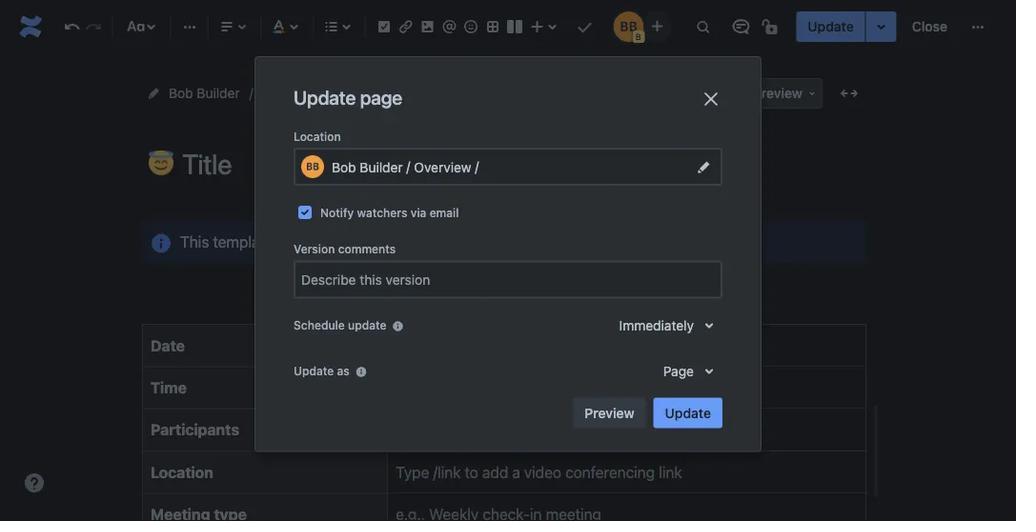 Task type: describe. For each thing, give the bounding box(es) containing it.
Main content area, start typing to enter text. text field
[[131, 220, 880, 522]]

update down page popup button
[[665, 405, 711, 421]]

update page
[[294, 86, 402, 108]]

participants
[[151, 421, 239, 439]]

watchers
[[357, 206, 408, 219]]

version
[[294, 243, 335, 256]]

preview
[[585, 405, 635, 421]]

update
[[348, 319, 387, 332]]

close button
[[901, 11, 959, 42]]

edit page location image
[[692, 155, 715, 178]]

online
[[503, 233, 544, 251]]

as
[[337, 365, 350, 378]]

schedule update
[[294, 319, 387, 332]]

2 / from the left
[[475, 158, 479, 174]]

this
[[180, 233, 209, 251]]

bob builder link
[[169, 82, 240, 105]]

make page full-width image
[[838, 82, 861, 105]]

tool.
[[701, 233, 731, 251]]

schedule
[[294, 319, 345, 332]]

action item image
[[373, 15, 395, 38]]

layouts image
[[503, 15, 526, 38]]

builder for bob builder
[[197, 85, 240, 101]]

redo ⌘⇧z image
[[82, 15, 105, 38]]

comments
[[338, 243, 396, 256]]

panel info image
[[150, 232, 173, 255]]

bob builder image
[[613, 11, 644, 42]]

builder for bob builder / overview /
[[360, 159, 403, 175]]

you
[[368, 233, 392, 251]]

1 vertical spatial update button
[[654, 398, 723, 429]]

notify
[[320, 206, 354, 219]]

page
[[663, 363, 694, 379]]

toggle schedule update dialog image
[[698, 314, 721, 337]]



Task type: locate. For each thing, give the bounding box(es) containing it.
0 horizontal spatial overview
[[335, 85, 392, 101]]

updating as a blog will move your content to the blog section of the selected space image
[[353, 365, 369, 380]]

this template is brought to you by meetical, an online meeting management tool.
[[180, 233, 731, 251]]

location inside main content area, start typing to enter text. text field
[[151, 463, 213, 482]]

email
[[430, 206, 459, 219]]

via
[[411, 206, 427, 219]]

1 horizontal spatial location
[[294, 130, 341, 143]]

to
[[350, 233, 364, 251]]

meetical,
[[417, 233, 479, 251]]

0 horizontal spatial update button
[[654, 398, 723, 429]]

adjust update settings image
[[870, 15, 893, 38]]

by
[[396, 233, 413, 251]]

builder
[[197, 85, 240, 101], [360, 159, 403, 175]]

immediately
[[619, 317, 694, 333]]

1 / from the left
[[407, 158, 410, 174]]

/
[[407, 158, 410, 174], [475, 158, 479, 174]]

1 vertical spatial overview
[[414, 159, 472, 175]]

overview link
[[335, 82, 392, 105]]

update button down page popup button
[[654, 398, 723, 429]]

emoji image
[[460, 15, 483, 38]]

bob
[[169, 85, 193, 101], [332, 159, 356, 175]]

1 horizontal spatial bob
[[332, 159, 356, 175]]

builder inside bob builder / overview /
[[360, 159, 403, 175]]

0 vertical spatial builder
[[197, 85, 240, 101]]

bob for bob builder
[[169, 85, 193, 101]]

overview up email
[[414, 159, 472, 175]]

1 horizontal spatial builder
[[360, 159, 403, 175]]

0 horizontal spatial bob
[[169, 85, 193, 101]]

update
[[808, 19, 854, 34], [294, 86, 356, 108], [294, 365, 334, 378], [665, 405, 711, 421]]

1 horizontal spatial update button
[[796, 11, 865, 42]]

0 vertical spatial location
[[294, 130, 341, 143]]

builder right move this page image
[[197, 85, 240, 101]]

1 vertical spatial bob
[[332, 159, 356, 175]]

builder up the watchers
[[360, 159, 403, 175]]

overview
[[335, 85, 392, 101], [414, 159, 472, 175]]

bob builder
[[169, 85, 240, 101]]

update button
[[796, 11, 865, 42], [654, 398, 723, 429]]

1 vertical spatial location
[[151, 463, 213, 482]]

notify watchers via email
[[320, 206, 459, 219]]

move this page image
[[146, 86, 161, 101]]

overview down action item icon
[[335, 85, 392, 101]]

0 horizontal spatial /
[[407, 158, 410, 174]]

table image
[[482, 15, 504, 38]]

update left adjust update settings icon
[[808, 19, 854, 34]]

0 vertical spatial bob
[[169, 85, 193, 101]]

bob up notify at the top left
[[332, 159, 356, 175]]

overview inside bob builder / overview /
[[414, 159, 472, 175]]

content link
[[263, 82, 312, 105]]

bob builder / overview /
[[332, 158, 483, 175]]

mention image
[[438, 15, 461, 38]]

brought
[[292, 233, 346, 251]]

close publish modal image
[[700, 88, 723, 111]]

1 vertical spatial builder
[[360, 159, 403, 175]]

immediately button
[[608, 310, 723, 341]]

0 vertical spatial update button
[[796, 11, 865, 42]]

is
[[277, 233, 288, 251]]

link image
[[394, 15, 417, 38]]

undo ⌘z image
[[60, 15, 83, 38]]

an
[[483, 233, 499, 251]]

Give this page a title text field
[[182, 149, 867, 180]]

0 vertical spatial overview
[[335, 85, 392, 101]]

update left 'as'
[[294, 365, 334, 378]]

preview button
[[573, 398, 646, 429]]

1 horizontal spatial /
[[475, 158, 479, 174]]

update left page
[[294, 86, 356, 108]]

saved image
[[573, 15, 596, 38]]

location down the participants
[[151, 463, 213, 482]]

date
[[151, 336, 185, 355]]

update as
[[294, 365, 350, 378]]

Version comments field
[[296, 263, 721, 297]]

add image, video, or file image
[[416, 15, 439, 38]]

confluence image
[[15, 11, 46, 42], [15, 11, 46, 42]]

1 horizontal spatial overview
[[414, 159, 472, 175]]

bob right move this page image
[[169, 85, 193, 101]]

management
[[608, 233, 697, 251]]

0 horizontal spatial location
[[151, 463, 213, 482]]

page button
[[652, 356, 723, 387]]

page
[[360, 86, 402, 108]]

toggle update as blog select image
[[698, 360, 721, 383]]

location
[[294, 130, 341, 143], [151, 463, 213, 482]]

bob inside bob builder / overview /
[[332, 159, 356, 175]]

content
[[263, 85, 312, 101]]

meeting
[[548, 233, 604, 251]]

0 horizontal spatial builder
[[197, 85, 240, 101]]

bob for bob builder / overview /
[[332, 159, 356, 175]]

schedule your update for a future date. notifications will be sent when the page is updated image
[[391, 319, 406, 334]]

time
[[151, 379, 187, 397]]

location down update page
[[294, 130, 341, 143]]

update button left adjust update settings icon
[[796, 11, 865, 42]]

close
[[912, 19, 948, 34]]

template
[[213, 233, 273, 251]]

version comments
[[294, 243, 396, 256]]



Task type: vqa. For each thing, say whether or not it's contained in the screenshot.
the left Update BUTTON
yes



